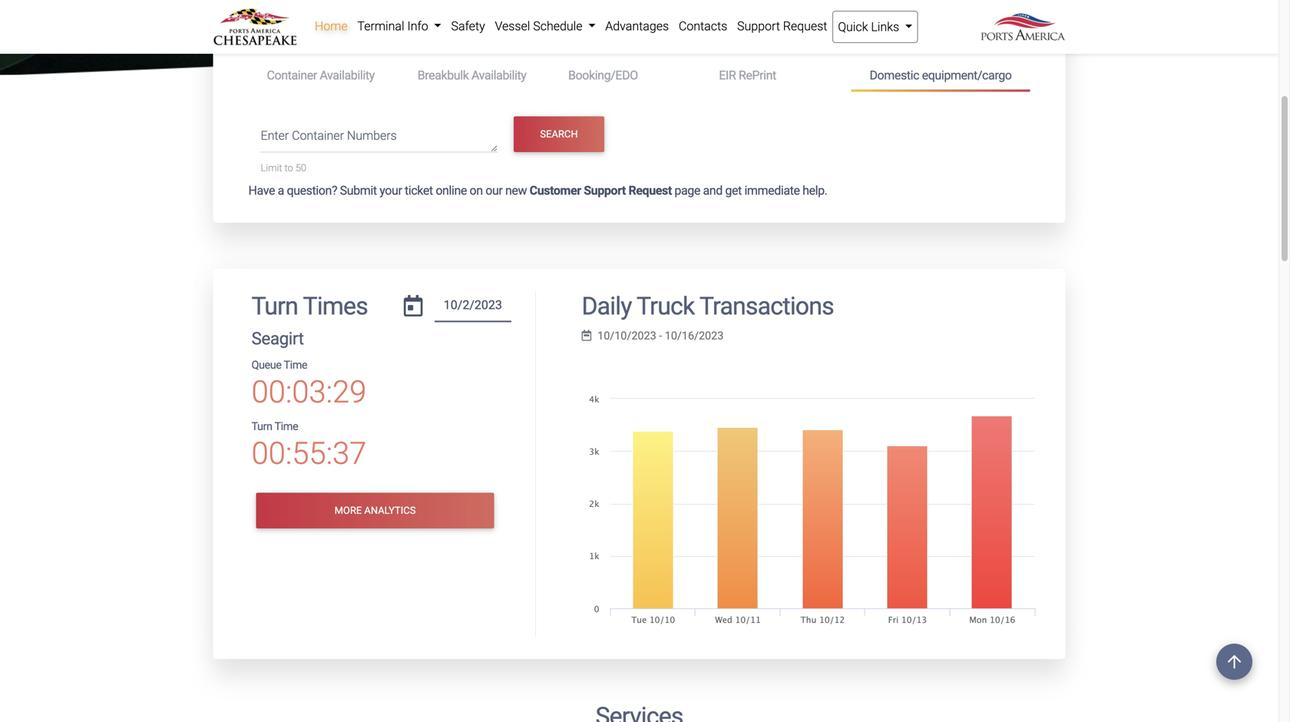 Task type: locate. For each thing, give the bounding box(es) containing it.
business
[[249, 20, 343, 48]]

turn time 00:55:37
[[252, 420, 367, 472]]

turn up 00:55:37
[[252, 420, 272, 433]]

1 vertical spatial turn
[[252, 420, 272, 433]]

contacts
[[679, 19, 728, 33]]

availability inside container availability link
[[320, 68, 375, 83]]

Enter Container Numbers text field
[[261, 126, 498, 152]]

None text field
[[435, 292, 512, 322]]

links
[[872, 20, 900, 34]]

eir
[[719, 68, 736, 83]]

container availability
[[267, 68, 375, 83]]

1 vertical spatial request
[[629, 183, 672, 198]]

support request
[[738, 19, 828, 33]]

availability down vessel
[[472, 68, 527, 83]]

container
[[267, 68, 317, 83], [292, 128, 344, 143]]

1 turn from the top
[[252, 292, 298, 321]]

quick links link
[[833, 11, 918, 43]]

transactions
[[700, 292, 834, 321]]

more analytics
[[335, 505, 416, 516]]

domestic
[[870, 68, 920, 83]]

time right queue
[[284, 358, 307, 372]]

quick
[[838, 20, 869, 34]]

availability
[[320, 68, 375, 83], [472, 68, 527, 83]]

turn up seagirt
[[252, 292, 298, 321]]

your
[[380, 183, 402, 198]]

domestic equipment/cargo link
[[852, 61, 1031, 92]]

1 vertical spatial container
[[292, 128, 344, 143]]

submit
[[340, 183, 377, 198]]

enter container numbers
[[261, 128, 397, 143]]

50
[[296, 162, 307, 174]]

turn for turn time 00:55:37
[[252, 420, 272, 433]]

time inside queue time 00:03:29
[[284, 358, 307, 372]]

time inside turn time 00:55:37
[[275, 420, 298, 433]]

search button
[[514, 116, 604, 152]]

quick links
[[838, 20, 903, 34]]

booking/edo
[[569, 68, 638, 83]]

turn times
[[252, 292, 368, 321]]

terminal
[[358, 19, 405, 33]]

calendar day image
[[404, 295, 423, 317]]

request left quick
[[783, 19, 828, 33]]

1 availability from the left
[[320, 68, 375, 83]]

seagirt
[[252, 329, 304, 349]]

queue
[[252, 358, 282, 372]]

safety link
[[446, 11, 490, 41]]

schedule
[[533, 19, 583, 33]]

1 horizontal spatial request
[[783, 19, 828, 33]]

1 vertical spatial support
[[584, 183, 626, 198]]

1 vertical spatial time
[[275, 420, 298, 433]]

time for 00:55:37
[[275, 420, 298, 433]]

breakbulk availability link
[[399, 61, 550, 90]]

2 turn from the top
[[252, 420, 272, 433]]

1 horizontal spatial availability
[[472, 68, 527, 83]]

request
[[783, 19, 828, 33], [629, 183, 672, 198]]

turn inside turn time 00:55:37
[[252, 420, 272, 433]]

0 vertical spatial turn
[[252, 292, 298, 321]]

2 availability from the left
[[472, 68, 527, 83]]

advantages
[[606, 19, 669, 33]]

business inquiries
[[249, 20, 437, 48]]

0 horizontal spatial support
[[584, 183, 626, 198]]

on
[[470, 183, 483, 198]]

support right customer
[[584, 183, 626, 198]]

container down business on the top
[[267, 68, 317, 83]]

availability inside breakbulk availability link
[[472, 68, 527, 83]]

help.
[[803, 183, 828, 198]]

request left page
[[629, 183, 672, 198]]

0 vertical spatial support
[[738, 19, 780, 33]]

0 vertical spatial request
[[783, 19, 828, 33]]

time up 00:55:37
[[275, 420, 298, 433]]

1 horizontal spatial support
[[738, 19, 780, 33]]

turn
[[252, 292, 298, 321], [252, 420, 272, 433]]

limit
[[261, 162, 282, 174]]

0 vertical spatial time
[[284, 358, 307, 372]]

limit to 50
[[261, 162, 307, 174]]

queue time 00:03:29
[[252, 358, 367, 410]]

0 horizontal spatial availability
[[320, 68, 375, 83]]

availability down business inquiries
[[320, 68, 375, 83]]

-
[[659, 329, 662, 342]]

container up 50
[[292, 128, 344, 143]]

container availability link
[[249, 61, 399, 90]]

online
[[436, 183, 467, 198]]

calendar week image
[[582, 330, 592, 341]]

home
[[315, 19, 348, 33]]

time
[[284, 358, 307, 372], [275, 420, 298, 433]]

analytics
[[364, 505, 416, 516]]

support up reprint
[[738, 19, 780, 33]]

support
[[738, 19, 780, 33], [584, 183, 626, 198]]

vessel schedule link
[[490, 11, 601, 41]]

customer
[[530, 183, 581, 198]]

numbers
[[347, 128, 397, 143]]

vessel
[[495, 19, 530, 33]]

support request link
[[733, 11, 833, 41]]



Task type: vqa. For each thing, say whether or not it's contained in the screenshot.
right the name
no



Task type: describe. For each thing, give the bounding box(es) containing it.
inquiries
[[349, 20, 437, 48]]

availability for container availability
[[320, 68, 375, 83]]

domestic equipment/cargo
[[870, 68, 1012, 83]]

10/16/2023
[[665, 329, 724, 342]]

vessel schedule
[[495, 19, 586, 33]]

eir reprint link
[[701, 61, 852, 90]]

00:03:29
[[252, 374, 367, 410]]

daily
[[582, 292, 632, 321]]

advantages link
[[601, 11, 674, 41]]

10/10/2023
[[598, 329, 657, 342]]

enter
[[261, 128, 289, 143]]

question?
[[287, 183, 337, 198]]

breakbulk availability
[[418, 68, 527, 83]]

time for 00:03:29
[[284, 358, 307, 372]]

more
[[335, 505, 362, 516]]

get
[[726, 183, 742, 198]]

customer support request link
[[530, 183, 672, 198]]

times
[[303, 292, 368, 321]]

eir reprint
[[719, 68, 777, 83]]

and
[[703, 183, 723, 198]]

contacts link
[[674, 11, 733, 41]]

safety
[[451, 19, 485, 33]]

more analytics link
[[256, 493, 494, 528]]

terminal info link
[[353, 11, 446, 41]]

have
[[249, 183, 275, 198]]

truck
[[637, 292, 695, 321]]

go to top image
[[1217, 644, 1253, 680]]

equipment/cargo
[[922, 68, 1012, 83]]

new
[[505, 183, 527, 198]]

daily truck transactions
[[582, 292, 834, 321]]

info
[[408, 19, 429, 33]]

a
[[278, 183, 284, 198]]

ticket
[[405, 183, 433, 198]]

page
[[675, 183, 701, 198]]

0 vertical spatial container
[[267, 68, 317, 83]]

breakbulk
[[418, 68, 469, 83]]

00:55:37
[[252, 436, 367, 472]]

home link
[[310, 11, 353, 41]]

booking/edo link
[[550, 61, 701, 90]]

terminal info
[[358, 19, 432, 33]]

our
[[486, 183, 503, 198]]

search
[[540, 128, 578, 140]]

10/10/2023 - 10/16/2023
[[598, 329, 724, 342]]

availability for breakbulk availability
[[472, 68, 527, 83]]

turn for turn times
[[252, 292, 298, 321]]

immediate
[[745, 183, 800, 198]]

to
[[285, 162, 293, 174]]

reprint
[[739, 68, 777, 83]]

have a question? submit your ticket online on our new customer support request page and get immediate help.
[[249, 183, 828, 198]]

0 horizontal spatial request
[[629, 183, 672, 198]]



